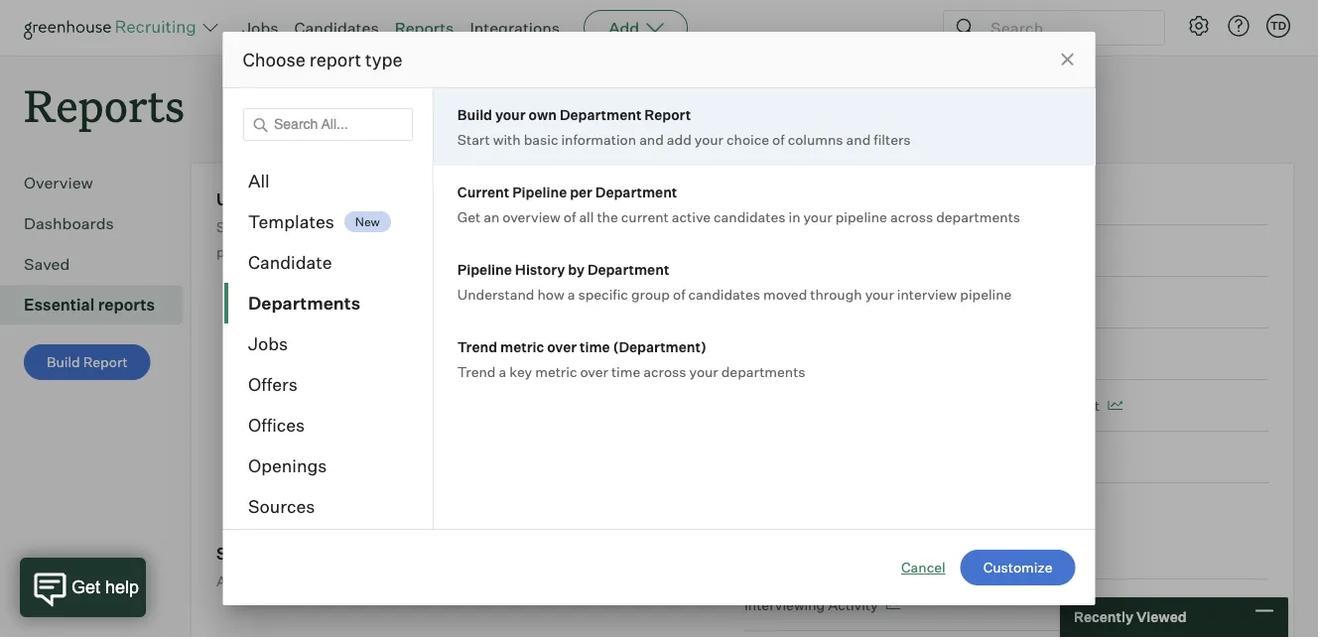 Task type: describe. For each thing, give the bounding box(es) containing it.
pipeline for current pipeline per department get an overview of all the current active candidates in your pipeline across departments
[[512, 183, 567, 201]]

activity inside stay on top of current recruiting activity access the progress of your company's current hiring process
[[472, 544, 532, 564]]

accomplishing
[[455, 218, 550, 236]]

departments inside trend metric over time (department) trend a key metric over time across your departments
[[721, 363, 805, 380]]

by
[[568, 261, 584, 278]]

current inside stay on top of current recruiting activity access the progress of your company's current hiring process
[[473, 573, 520, 590]]

basic
[[523, 131, 558, 148]]

to for schedule
[[781, 397, 795, 414]]

essential
[[24, 295, 95, 315]]

goal inside understand goal and attainment metrics see how individuals are defining and accomplishing goals for their own personal and team development
[[311, 189, 347, 209]]

with
[[493, 131, 520, 148]]

1 horizontal spatial reports
[[395, 18, 454, 38]]

Search text field
[[986, 13, 1147, 42]]

department for all
[[595, 183, 677, 201]]

scorecards
[[848, 294, 922, 311]]

overview
[[24, 173, 93, 193]]

time to submit scorecards goal attainment
[[745, 294, 1031, 311]]

choose report type
[[243, 48, 403, 70]]

history
[[515, 261, 565, 278]]

in
[[788, 208, 800, 225]]

own inside build your own department report start with basic information and add your choice of columns and filters
[[528, 106, 557, 123]]

personal
[[216, 243, 273, 260]]

openings
[[248, 455, 326, 477]]

active
[[671, 208, 710, 225]]

department for group
[[587, 261, 669, 278]]

per
[[853, 545, 874, 562]]

submit
[[798, 294, 845, 311]]

td
[[1271, 19, 1287, 32]]

how inside understand goal and attainment metrics see how individuals are defining and accomplishing goals for their own personal and team development
[[244, 218, 271, 236]]

report
[[310, 48, 362, 70]]

columns
[[788, 131, 843, 148]]

cancel
[[902, 559, 946, 576]]

across inside current pipeline per department get an overview of all the current active candidates in your pipeline across departments
[[890, 208, 933, 225]]

overview link
[[24, 171, 175, 195]]

candidates
[[294, 18, 379, 38]]

candidates inside pipeline history by department understand how a specific group of candidates moved through your interview pipeline
[[688, 285, 760, 303]]

saved
[[24, 254, 70, 274]]

and up new
[[350, 189, 379, 209]]

new
[[355, 214, 380, 229]]

type
[[365, 48, 403, 70]]

your inside trend metric over time (department) trend a key metric over time across your departments
[[689, 363, 718, 380]]

2 horizontal spatial goal
[[994, 397, 1024, 414]]

an
[[483, 208, 499, 225]]

build your own department report start with basic information and add your choice of columns and filters
[[457, 106, 911, 148]]

pipeline for your
[[835, 208, 887, 225]]

build for build your own department report start with basic information and add your choice of columns and filters
[[457, 106, 492, 123]]

add
[[609, 18, 640, 38]]

the inside current pipeline per department get an overview of all the current active candidates in your pipeline across departments
[[597, 208, 618, 225]]

interview
[[897, 285, 957, 303]]

1 vertical spatial activity
[[828, 596, 878, 614]]

integrations
[[470, 18, 560, 38]]

stay
[[216, 544, 251, 564]]

customize
[[984, 559, 1053, 576]]

1 vertical spatial candidate
[[924, 397, 991, 414]]

all
[[579, 208, 594, 225]]

0 horizontal spatial time
[[579, 338, 610, 355]]

candidates link
[[294, 18, 379, 38]]

report inside build your own department report start with basic information and add your choice of columns and filters
[[644, 106, 691, 123]]

goals
[[553, 218, 588, 236]]

hiring
[[523, 573, 561, 590]]

moved
[[763, 285, 807, 303]]

viewed
[[1137, 609, 1187, 626]]

available
[[861, 397, 921, 414]]

2 trend from the top
[[457, 363, 495, 380]]

current pipeline per job
[[745, 545, 902, 562]]

understand inside understand goal and attainment metrics see how individuals are defining and accomplishing goals for their own personal and team development
[[216, 189, 308, 209]]

individuals
[[274, 218, 345, 236]]

stay on top of current recruiting activity access the progress of your company's current hiring process
[[216, 544, 616, 590]]

choice
[[726, 131, 769, 148]]

defining
[[371, 218, 424, 236]]

departments
[[248, 292, 360, 314]]

Search All... text field
[[243, 108, 412, 141]]

process
[[564, 573, 616, 590]]

goal inside time to submit scorecards goal attainment link
[[925, 294, 955, 311]]

per
[[570, 183, 592, 201]]

dashboards link
[[24, 212, 175, 236]]

reports
[[98, 295, 155, 315]]

see
[[216, 218, 241, 236]]

of right progress
[[352, 573, 364, 590]]

jobs inside choose report type "dialog"
[[248, 333, 288, 355]]

offers
[[248, 374, 297, 396]]

icon chart image for stay on top of current recruiting activity
[[886, 600, 901, 610]]

metrics
[[473, 189, 532, 209]]

of right top
[[307, 544, 322, 564]]

current for current pipeline per department get an overview of all the current active candidates in your pipeline across departments
[[457, 183, 509, 201]]

offices
[[248, 415, 304, 436]]

1 vertical spatial attainment
[[958, 294, 1031, 311]]

choose
[[243, 48, 306, 70]]

group
[[631, 285, 670, 303]]

time for time to submit scorecards goal attainment
[[745, 294, 778, 311]]

candidate inside choose report type "dialog"
[[248, 252, 332, 274]]

get
[[457, 208, 480, 225]]

attainment inside understand goal and attainment metrics see how individuals are defining and accomplishing goals for their own personal and team development
[[382, 189, 470, 209]]

overview
[[502, 208, 560, 225]]

1 vertical spatial reports
[[24, 75, 185, 134]]

are
[[348, 218, 368, 236]]

access
[[216, 573, 263, 590]]

key
[[509, 363, 532, 380]]

0 vertical spatial metric
[[500, 338, 544, 355]]

of inside current pipeline per department get an overview of all the current active candidates in your pipeline across departments
[[563, 208, 576, 225]]

your up with
[[495, 106, 525, 123]]

add button
[[584, 10, 688, 46]]

recently viewed
[[1074, 609, 1187, 626]]

of inside build your own department report start with basic information and add your choice of columns and filters
[[772, 131, 785, 148]]

job
[[877, 545, 902, 562]]

and left the filters
[[846, 131, 871, 148]]

1 vertical spatial icon chart image
[[910, 549, 925, 559]]



Task type: vqa. For each thing, say whether or not it's contained in the screenshot.
Activity to the bottom
yes



Task type: locate. For each thing, give the bounding box(es) containing it.
build for build report
[[47, 354, 80, 371]]

recruiting
[[388, 544, 469, 564]]

interviewing
[[745, 596, 825, 614]]

0 horizontal spatial reports
[[24, 75, 185, 134]]

build down 'essential'
[[47, 354, 80, 371]]

across
[[890, 208, 933, 225], [643, 363, 686, 380]]

1 horizontal spatial report
[[644, 106, 691, 123]]

1 vertical spatial pipeline
[[457, 261, 512, 278]]

customize button
[[961, 550, 1076, 586]]

1 vertical spatial time
[[611, 363, 640, 380]]

sources
[[248, 496, 315, 518]]

1 horizontal spatial build
[[457, 106, 492, 123]]

1 to from the top
[[781, 294, 795, 311]]

of
[[772, 131, 785, 148], [563, 208, 576, 225], [673, 285, 685, 303], [307, 544, 322, 564], [352, 573, 364, 590]]

the
[[597, 208, 618, 225], [266, 573, 288, 590]]

time to schedule available candidate goal attainment
[[745, 397, 1100, 414]]

2 time from the top
[[745, 397, 778, 414]]

your right the through
[[865, 285, 894, 303]]

jobs link
[[242, 18, 279, 38]]

0 vertical spatial how
[[244, 218, 271, 236]]

current inside current pipeline per department get an overview of all the current active candidates in your pipeline across departments
[[621, 208, 668, 225]]

activity down per
[[828, 596, 878, 614]]

current pipeline per department get an overview of all the current active candidates in your pipeline across departments
[[457, 183, 1020, 225]]

departments up time to submit scorecards goal attainment link
[[936, 208, 1020, 225]]

2 vertical spatial goal
[[994, 397, 1024, 414]]

reports up type
[[395, 18, 454, 38]]

1 horizontal spatial a
[[567, 285, 575, 303]]

1 horizontal spatial how
[[537, 285, 564, 303]]

templates
[[248, 211, 334, 233]]

essential reports
[[24, 295, 155, 315]]

understand
[[216, 189, 308, 209], [457, 285, 534, 303]]

time to submit scorecards goal attainment link
[[745, 277, 1269, 329]]

department up group
[[587, 261, 669, 278]]

current inside current pipeline per department get an overview of all the current active candidates in your pipeline across departments
[[457, 183, 509, 201]]

icon chart image for understand goal and attainment metrics
[[1108, 401, 1123, 411]]

1 horizontal spatial activity
[[828, 596, 878, 614]]

1 horizontal spatial pipeline
[[960, 285, 1012, 303]]

1 trend from the top
[[457, 338, 497, 355]]

1 horizontal spatial goal
[[925, 294, 955, 311]]

a inside trend metric over time (department) trend a key metric over time across your departments
[[498, 363, 506, 380]]

jobs up choose
[[242, 18, 279, 38]]

0 vertical spatial understand
[[216, 189, 308, 209]]

1 vertical spatial current
[[473, 573, 520, 590]]

understand goal and attainment metrics see how individuals are defining and accomplishing goals for their own personal and team development
[[216, 189, 672, 260]]

2 vertical spatial icon chart image
[[886, 600, 901, 610]]

1 horizontal spatial icon chart image
[[910, 549, 925, 559]]

1 vertical spatial over
[[580, 363, 608, 380]]

1 horizontal spatial candidate
[[924, 397, 991, 414]]

pipeline
[[512, 183, 567, 201], [457, 261, 512, 278], [797, 545, 850, 562]]

2 horizontal spatial current
[[745, 545, 794, 562]]

saved link
[[24, 252, 175, 276]]

understand inside pipeline history by department understand how a specific group of candidates moved through your interview pipeline
[[457, 285, 534, 303]]

configure image
[[1188, 14, 1211, 38]]

1 vertical spatial the
[[266, 573, 288, 590]]

cancel link
[[902, 558, 946, 578]]

a down by
[[567, 285, 575, 303]]

1 vertical spatial department
[[595, 183, 677, 201]]

1 vertical spatial time
[[745, 397, 778, 414]]

your inside pipeline history by department understand how a specific group of candidates moved through your interview pipeline
[[865, 285, 894, 303]]

0 vertical spatial current
[[621, 208, 668, 225]]

0 vertical spatial across
[[890, 208, 933, 225]]

0 horizontal spatial candidate
[[248, 252, 332, 274]]

1 vertical spatial build
[[47, 354, 80, 371]]

your right add
[[694, 131, 723, 148]]

icon chart image
[[1108, 401, 1123, 411], [910, 549, 925, 559], [886, 600, 901, 610]]

1 horizontal spatial across
[[890, 208, 933, 225]]

over right key at the left
[[580, 363, 608, 380]]

department
[[559, 106, 641, 123], [595, 183, 677, 201], [587, 261, 669, 278]]

0 vertical spatial reports
[[395, 18, 454, 38]]

candidates inside current pipeline per department get an overview of all the current active candidates in your pipeline across departments
[[713, 208, 785, 225]]

0 horizontal spatial report
[[83, 354, 128, 371]]

0 horizontal spatial icon chart image
[[886, 600, 901, 610]]

a
[[567, 285, 575, 303], [498, 363, 506, 380]]

0 horizontal spatial activity
[[472, 544, 532, 564]]

1 horizontal spatial over
[[580, 363, 608, 380]]

a for specific
[[567, 285, 575, 303]]

build report
[[47, 354, 128, 371]]

pipeline for interview
[[960, 285, 1012, 303]]

time left schedule
[[745, 397, 778, 414]]

candidate right "available"
[[924, 397, 991, 414]]

pipeline down accomplishing
[[457, 261, 512, 278]]

0 horizontal spatial how
[[244, 218, 271, 236]]

specific
[[578, 285, 628, 303]]

the inside stay on top of current recruiting activity access the progress of your company's current hiring process
[[266, 573, 288, 590]]

metric right key at the left
[[535, 363, 577, 380]]

a for key
[[498, 363, 506, 380]]

your inside stay on top of current recruiting activity access the progress of your company's current hiring process
[[367, 573, 396, 590]]

0 horizontal spatial the
[[266, 573, 288, 590]]

build up start on the left top of page
[[457, 106, 492, 123]]

0 vertical spatial pipeline
[[835, 208, 887, 225]]

0 horizontal spatial current
[[473, 573, 520, 590]]

across down (department) at the bottom
[[643, 363, 686, 380]]

team
[[304, 243, 337, 260]]

development
[[340, 243, 425, 260]]

1 horizontal spatial time
[[611, 363, 640, 380]]

and left add
[[639, 131, 664, 148]]

company's
[[399, 573, 470, 590]]

goal
[[311, 189, 347, 209], [925, 294, 955, 311], [994, 397, 1024, 414]]

to left submit at the right of page
[[781, 294, 795, 311]]

0 vertical spatial over
[[547, 338, 576, 355]]

1 vertical spatial pipeline
[[960, 285, 1012, 303]]

0 horizontal spatial build
[[47, 354, 80, 371]]

2 vertical spatial pipeline
[[797, 545, 850, 562]]

departments inside current pipeline per department get an overview of all the current active candidates in your pipeline across departments
[[936, 208, 1020, 225]]

current up interviewing
[[745, 545, 794, 562]]

2 vertical spatial attainment
[[1027, 397, 1100, 414]]

0 horizontal spatial understand
[[216, 189, 308, 209]]

time down (department) at the bottom
[[611, 363, 640, 380]]

0 vertical spatial candidates
[[713, 208, 785, 225]]

candidate
[[248, 252, 332, 274], [924, 397, 991, 414]]

0 horizontal spatial a
[[498, 363, 506, 380]]

0 vertical spatial pipeline
[[512, 183, 567, 201]]

essential reports link
[[24, 293, 175, 317]]

departments up schedule
[[721, 363, 805, 380]]

0 vertical spatial time
[[745, 294, 778, 311]]

own
[[528, 106, 557, 123], [645, 218, 672, 236]]

1 vertical spatial departments
[[721, 363, 805, 380]]

1 vertical spatial across
[[643, 363, 686, 380]]

time
[[579, 338, 610, 355], [611, 363, 640, 380]]

over
[[547, 338, 576, 355], [580, 363, 608, 380]]

recently
[[1074, 609, 1134, 626]]

and left get
[[427, 218, 452, 236]]

0 vertical spatial trend
[[457, 338, 497, 355]]

time down specific
[[579, 338, 610, 355]]

0 horizontal spatial own
[[528, 106, 557, 123]]

0 vertical spatial departments
[[936, 208, 1020, 225]]

0 vertical spatial department
[[559, 106, 641, 123]]

1 vertical spatial a
[[498, 363, 506, 380]]

own right their
[[645, 218, 672, 236]]

pipeline up overview
[[512, 183, 567, 201]]

how inside pipeline history by department understand how a specific group of candidates moved through your interview pipeline
[[537, 285, 564, 303]]

to for submit
[[781, 294, 795, 311]]

build inside build your own department report start with basic information and add your choice of columns and filters
[[457, 106, 492, 123]]

department inside pipeline history by department understand how a specific group of candidates moved through your interview pipeline
[[587, 261, 669, 278]]

0 horizontal spatial current
[[325, 544, 384, 564]]

1 horizontal spatial understand
[[457, 285, 534, 303]]

td button
[[1267, 14, 1291, 38]]

reports down greenhouse recruiting image
[[24, 75, 185, 134]]

pipeline inside pipeline history by department understand how a specific group of candidates moved through your interview pipeline
[[457, 261, 512, 278]]

build inside button
[[47, 354, 80, 371]]

current
[[621, 208, 668, 225], [473, 573, 520, 590]]

1 vertical spatial report
[[83, 354, 128, 371]]

metric up key at the left
[[500, 338, 544, 355]]

of right the choice
[[772, 131, 785, 148]]

1 vertical spatial trend
[[457, 363, 495, 380]]

current inside stay on top of current recruiting activity access the progress of your company's current hiring process
[[325, 544, 384, 564]]

0 horizontal spatial goal
[[311, 189, 347, 209]]

activity
[[472, 544, 532, 564], [828, 596, 878, 614]]

department for information
[[559, 106, 641, 123]]

choose report type dialog
[[223, 32, 1096, 606]]

department inside current pipeline per department get an overview of all the current active candidates in your pipeline across departments
[[595, 183, 677, 201]]

jobs
[[242, 18, 279, 38], [248, 333, 288, 355]]

0 vertical spatial own
[[528, 106, 557, 123]]

and down templates
[[276, 243, 301, 260]]

attainment
[[382, 189, 470, 209], [958, 294, 1031, 311], [1027, 397, 1100, 414]]

how up 'personal'
[[244, 218, 271, 236]]

time for time to schedule available candidate goal attainment
[[745, 397, 778, 414]]

top
[[278, 544, 303, 564]]

report down essential reports link
[[83, 354, 128, 371]]

your left company's
[[367, 573, 396, 590]]

greenhouse recruiting image
[[24, 16, 203, 40]]

0 vertical spatial report
[[644, 106, 691, 123]]

pipeline history by department understand how a specific group of candidates moved through your interview pipeline
[[457, 261, 1012, 303]]

to left schedule
[[781, 397, 795, 414]]

td button
[[1263, 10, 1295, 42]]

pipeline
[[835, 208, 887, 225], [960, 285, 1012, 303]]

0 horizontal spatial departments
[[721, 363, 805, 380]]

a inside pipeline history by department understand how a specific group of candidates moved through your interview pipeline
[[567, 285, 575, 303]]

1 time from the top
[[745, 294, 778, 311]]

how down 'history' on the left of the page
[[537, 285, 564, 303]]

activity up the "hiring"
[[472, 544, 532, 564]]

integrations link
[[470, 18, 560, 38]]

pipeline for current pipeline per job
[[797, 545, 850, 562]]

department up their
[[595, 183, 677, 201]]

1 vertical spatial how
[[537, 285, 564, 303]]

filters
[[874, 131, 911, 148]]

your
[[495, 106, 525, 123], [694, 131, 723, 148], [803, 208, 832, 225], [865, 285, 894, 303], [689, 363, 718, 380], [367, 573, 396, 590]]

current up an
[[457, 183, 509, 201]]

candidates left in
[[713, 208, 785, 225]]

pipeline inside current pipeline per department get an overview of all the current active candidates in your pipeline across departments
[[512, 183, 567, 201]]

1 horizontal spatial own
[[645, 218, 672, 236]]

schedule
[[798, 397, 858, 414]]

through
[[810, 285, 862, 303]]

and
[[639, 131, 664, 148], [846, 131, 871, 148], [350, 189, 379, 209], [427, 218, 452, 236], [276, 243, 301, 260]]

report up add
[[644, 106, 691, 123]]

pipeline left per
[[797, 545, 850, 562]]

jobs up offers
[[248, 333, 288, 355]]

2 vertical spatial department
[[587, 261, 669, 278]]

candidate down templates
[[248, 252, 332, 274]]

0 horizontal spatial pipeline
[[835, 208, 887, 225]]

0 vertical spatial icon chart image
[[1108, 401, 1123, 411]]

0 vertical spatial to
[[781, 294, 795, 311]]

pipeline inside pipeline history by department understand how a specific group of candidates moved through your interview pipeline
[[960, 285, 1012, 303]]

all
[[248, 170, 269, 192]]

current for current pipeline per job
[[745, 545, 794, 562]]

department up the information
[[559, 106, 641, 123]]

the right all
[[597, 208, 618, 225]]

pipeline right interview
[[960, 285, 1012, 303]]

1 vertical spatial jobs
[[248, 333, 288, 355]]

0 horizontal spatial over
[[547, 338, 576, 355]]

your down (department) at the bottom
[[689, 363, 718, 380]]

current left the "hiring"
[[473, 573, 520, 590]]

0 vertical spatial candidate
[[248, 252, 332, 274]]

current right for on the left of page
[[621, 208, 668, 225]]

1 horizontal spatial the
[[597, 208, 618, 225]]

1 horizontal spatial departments
[[936, 208, 1020, 225]]

pipeline inside current pipeline per department get an overview of all the current active candidates in your pipeline across departments
[[835, 208, 887, 225]]

of left all
[[563, 208, 576, 225]]

interviewing activity
[[745, 596, 878, 614]]

understand up templates
[[216, 189, 308, 209]]

build
[[457, 106, 492, 123], [47, 354, 80, 371]]

1 vertical spatial metric
[[535, 363, 577, 380]]

your inside current pipeline per department get an overview of all the current active candidates in your pipeline across departments
[[803, 208, 832, 225]]

own inside understand goal and attainment metrics see how individuals are defining and accomplishing goals for their own personal and team development
[[645, 218, 672, 236]]

1 horizontal spatial current
[[621, 208, 668, 225]]

0 vertical spatial the
[[597, 208, 618, 225]]

1 vertical spatial to
[[781, 397, 795, 414]]

on
[[255, 544, 274, 564]]

0 horizontal spatial across
[[643, 363, 686, 380]]

1 horizontal spatial current
[[457, 183, 509, 201]]

trend metric over time (department) trend a key metric over time across your departments
[[457, 338, 805, 380]]

across up interview
[[890, 208, 933, 225]]

current up progress
[[325, 544, 384, 564]]

0 vertical spatial build
[[457, 106, 492, 123]]

reports link
[[395, 18, 454, 38]]

1 vertical spatial goal
[[925, 294, 955, 311]]

2 horizontal spatial icon chart image
[[1108, 401, 1123, 411]]

start
[[457, 131, 490, 148]]

report inside button
[[83, 354, 128, 371]]

department inside build your own department report start with basic information and add your choice of columns and filters
[[559, 106, 641, 123]]

0 vertical spatial a
[[567, 285, 575, 303]]

own up basic
[[528, 106, 557, 123]]

2 to from the top
[[781, 397, 795, 414]]

over down by
[[547, 338, 576, 355]]

departments
[[936, 208, 1020, 225], [721, 363, 805, 380]]

1 vertical spatial candidates
[[688, 285, 760, 303]]

information
[[561, 131, 636, 148]]

for
[[591, 218, 609, 236]]

a left key at the left
[[498, 363, 506, 380]]

candidates left moved
[[688, 285, 760, 303]]

1 vertical spatial own
[[645, 218, 672, 236]]

of right group
[[673, 285, 685, 303]]

of inside pipeline history by department understand how a specific group of candidates moved through your interview pipeline
[[673, 285, 685, 303]]

build report button
[[24, 345, 151, 380]]

0 vertical spatial goal
[[311, 189, 347, 209]]

0 vertical spatial attainment
[[382, 189, 470, 209]]

understand down 'history' on the left of the page
[[457, 285, 534, 303]]

0 vertical spatial activity
[[472, 544, 532, 564]]

0 vertical spatial jobs
[[242, 18, 279, 38]]

the down on
[[266, 573, 288, 590]]

1 vertical spatial understand
[[457, 285, 534, 303]]

add
[[667, 131, 691, 148]]

across inside trend metric over time (department) trend a key metric over time across your departments
[[643, 363, 686, 380]]

your right in
[[803, 208, 832, 225]]

pipeline right in
[[835, 208, 887, 225]]

time left submit at the right of page
[[745, 294, 778, 311]]

progress
[[291, 573, 349, 590]]

0 vertical spatial time
[[579, 338, 610, 355]]

their
[[612, 218, 642, 236]]



